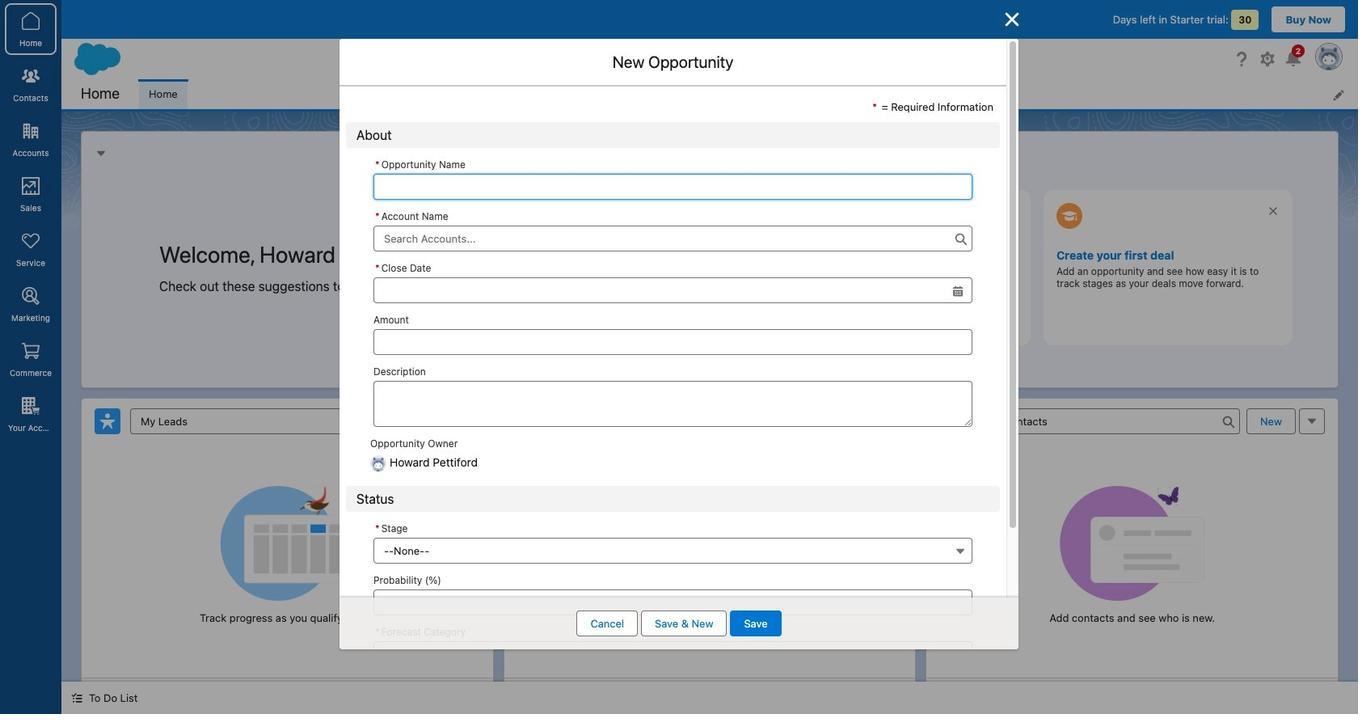 Task type: vqa. For each thing, say whether or not it's contained in the screenshot.
inverse icon
yes



Task type: locate. For each thing, give the bounding box(es) containing it.
Search Accounts... text field
[[374, 225, 973, 251]]

None text field
[[374, 174, 973, 199], [374, 329, 973, 355], [374, 174, 973, 199], [374, 329, 973, 355]]

list
[[139, 79, 1359, 109]]

group
[[374, 258, 973, 303]]

None text field
[[374, 277, 973, 303], [374, 381, 973, 427], [374, 590, 973, 616], [374, 277, 973, 303], [374, 381, 973, 427], [374, 590, 973, 616]]



Task type: describe. For each thing, give the bounding box(es) containing it.
text default image
[[71, 693, 83, 704]]

Stage - Current Selection: --None-- button
[[374, 538, 973, 564]]

inverse image
[[1003, 10, 1022, 29]]



